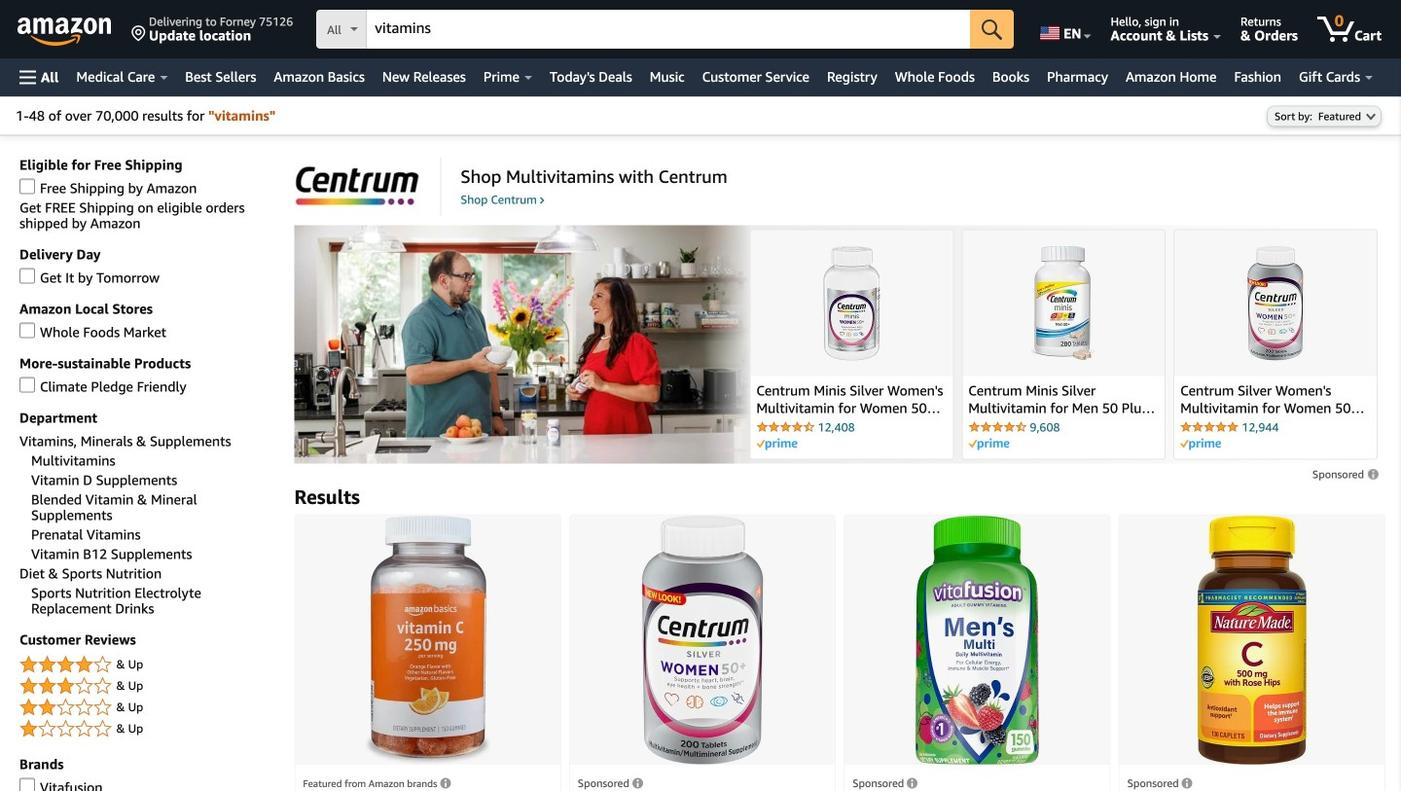 Task type: vqa. For each thing, say whether or not it's contained in the screenshot.
first Eligible for Prime. image from the left
yes



Task type: locate. For each thing, give the bounding box(es) containing it.
checkbox image
[[19, 323, 35, 338], [19, 778, 35, 791]]

1 vertical spatial checkbox image
[[19, 268, 35, 284]]

sponsored ad - nature made vitamin c 500 mg with rose hips, dietary supplement for immune support, 130 caplets, 130 day su... image
[[1198, 515, 1307, 765]]

3 checkbox image from the top
[[19, 377, 35, 393]]

eligible for prime. image
[[757, 438, 798, 450], [969, 438, 1010, 450]]

None submit
[[971, 10, 1015, 49]]

2 vertical spatial checkbox image
[[19, 377, 35, 393]]

checkbox image
[[19, 179, 35, 194], [19, 268, 35, 284], [19, 377, 35, 393]]

eligible for prime. image
[[1181, 438, 1222, 450]]

dropdown image
[[1367, 112, 1377, 120]]

0 vertical spatial checkbox image
[[19, 323, 35, 338]]

0 horizontal spatial eligible for prime. image
[[757, 438, 798, 450]]

1 vertical spatial checkbox image
[[19, 778, 35, 791]]

2 eligible for prime. image from the left
[[969, 438, 1010, 450]]

1 horizontal spatial eligible for prime. image
[[969, 438, 1010, 450]]

None search field
[[317, 10, 1015, 51]]

none submit inside navigation navigation
[[971, 10, 1015, 49]]

1 checkbox image from the top
[[19, 323, 35, 338]]

Search Amazon text field
[[367, 11, 971, 48]]

0 vertical spatial checkbox image
[[19, 179, 35, 194]]



Task type: describe. For each thing, give the bounding box(es) containing it.
1 checkbox image from the top
[[19, 179, 35, 194]]

1 eligible for prime. image from the left
[[757, 438, 798, 450]]

1 star & up element
[[19, 718, 275, 741]]

2 checkbox image from the top
[[19, 778, 35, 791]]

4 stars & up element
[[19, 654, 275, 677]]

sponsored ad - amazon basics vitamin c 250 mg gummy, orange, 150 gummies (2 per serving), immune health (previously solimo) image
[[365, 515, 491, 765]]

navigation navigation
[[0, 0, 1402, 96]]

none search field inside navigation navigation
[[317, 10, 1015, 51]]

amazon image
[[18, 18, 112, 47]]

3 stars & up element
[[19, 675, 275, 698]]

2 stars & up element
[[19, 696, 275, 720]]

sponsored ad - centrum silver women's multivitamin for women 50 plus, multivitamin/multimineral supplement with vitamin d... image
[[642, 515, 764, 765]]

sponsored ad - vitafusion adult gummy vitamins for men, berry flavored daily multivitamins for men with vitamins a, c, d, ... image
[[916, 515, 1040, 765]]

2 checkbox image from the top
[[19, 268, 35, 284]]



